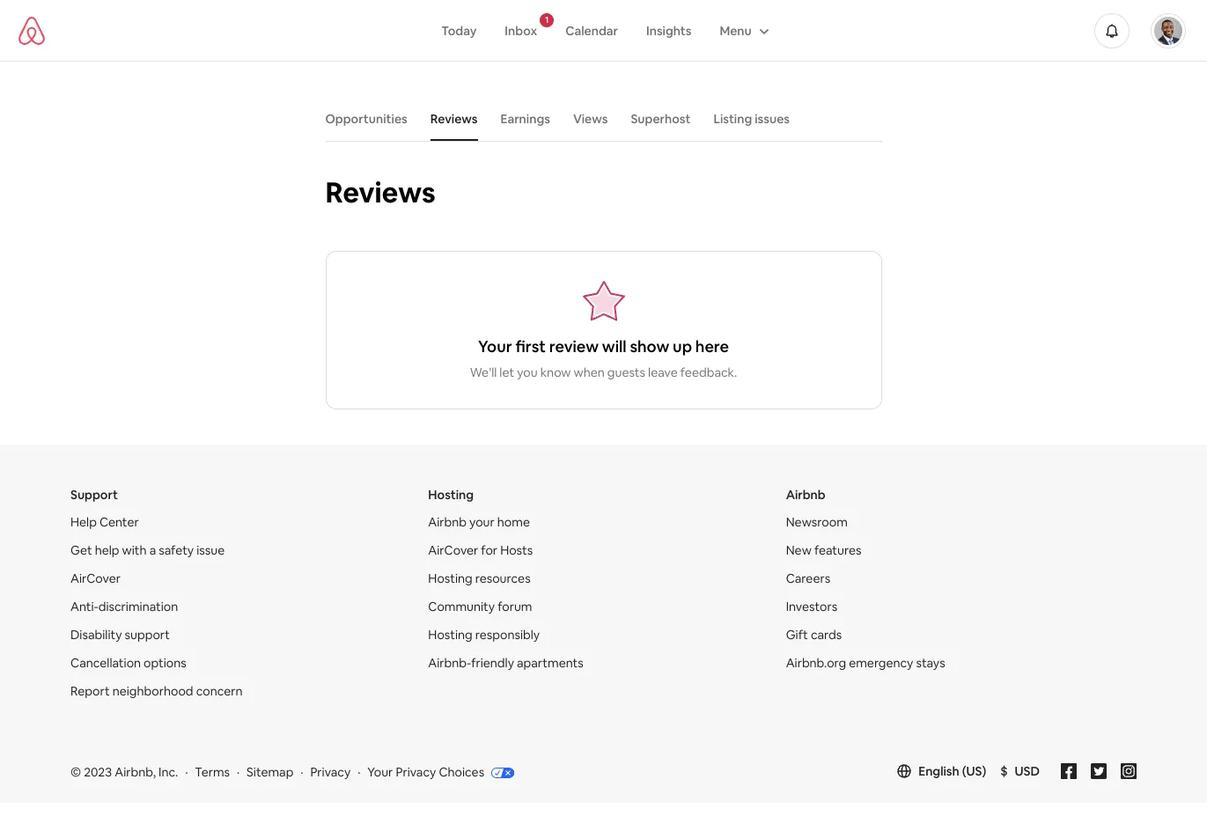 Task type: locate. For each thing, give the bounding box(es) containing it.
0 vertical spatial your
[[478, 337, 512, 357]]

responsibly
[[475, 627, 540, 643]]

navigate to facebook image
[[1061, 764, 1077, 780]]

will
[[602, 337, 627, 357]]

your inside 'your first review will show up here we'll let you know when guests leave feedback.'
[[478, 337, 512, 357]]

choices
[[439, 765, 485, 781]]

main navigation menu image
[[1155, 16, 1183, 44]]

1 horizontal spatial your
[[478, 337, 512, 357]]

1 horizontal spatial privacy
[[396, 765, 436, 781]]

hosting responsibly link
[[428, 627, 540, 643]]

english (us)
[[919, 764, 987, 780]]

reviews down opportunities
[[325, 174, 436, 211]]

your for privacy
[[368, 765, 393, 781]]

menu button
[[706, 14, 780, 47]]

for
[[481, 543, 498, 559]]

0 horizontal spatial privacy
[[310, 765, 351, 781]]

airbnb left your
[[428, 514, 467, 530]]

1 hosting from the top
[[428, 487, 474, 503]]

your up the we'll
[[478, 337, 512, 357]]

here
[[696, 337, 729, 357]]

terms
[[195, 765, 230, 781]]

airbnb for airbnb your home
[[428, 514, 467, 530]]

$ usd
[[1001, 764, 1040, 780]]

reviews
[[431, 111, 478, 127], [325, 174, 436, 211]]

resources
[[475, 571, 531, 587]]

community
[[428, 599, 495, 615]]

support
[[125, 627, 170, 643]]

aircover link
[[70, 571, 121, 587]]

3 hosting from the top
[[428, 627, 473, 643]]

aircover left for
[[428, 543, 479, 559]]

1 horizontal spatial airbnb
[[786, 487, 826, 503]]

your
[[478, 337, 512, 357], [368, 765, 393, 781]]

hosting up community
[[428, 571, 473, 587]]

aircover for aircover for hosts
[[428, 543, 479, 559]]

cancellation options
[[70, 655, 187, 671]]

airbnb,
[[115, 765, 156, 781]]

0 vertical spatial airbnb
[[786, 487, 826, 503]]

get help with a safety issue link
[[70, 543, 225, 559]]

neighborhood
[[113, 684, 193, 700]]

careers link
[[786, 571, 831, 587]]

hosting up airbnb your home link
[[428, 487, 474, 503]]

terms link
[[195, 765, 230, 781]]

0 horizontal spatial aircover
[[70, 571, 121, 587]]

hosting responsibly
[[428, 627, 540, 643]]

2 hosting from the top
[[428, 571, 473, 587]]

1
[[545, 14, 549, 25]]

1 vertical spatial hosting
[[428, 571, 473, 587]]

privacy
[[310, 765, 351, 781], [396, 765, 436, 781]]

english
[[919, 764, 960, 780]]

reviews inside button
[[431, 111, 478, 127]]

inbox
[[505, 22, 538, 38]]

aircover
[[428, 543, 479, 559], [70, 571, 121, 587]]

new features link
[[786, 543, 862, 559]]

0 vertical spatial reviews
[[431, 111, 478, 127]]

sitemap link
[[247, 765, 294, 781]]

up
[[673, 337, 692, 357]]

1 vertical spatial your
[[368, 765, 393, 781]]

your right privacy link
[[368, 765, 393, 781]]

report neighborhood concern link
[[70, 684, 243, 700]]

1 vertical spatial reviews
[[325, 174, 436, 211]]

newsroom link
[[786, 514, 848, 530]]

privacy left choices
[[396, 765, 436, 781]]

©
[[70, 765, 81, 781]]

discrimination
[[98, 599, 178, 615]]

1 horizontal spatial aircover
[[428, 543, 479, 559]]

1 vertical spatial airbnb
[[428, 514, 467, 530]]

safety
[[159, 543, 194, 559]]

0 horizontal spatial your
[[368, 765, 393, 781]]

2 vertical spatial hosting
[[428, 627, 473, 643]]

know
[[541, 365, 571, 381]]

apartments
[[517, 655, 584, 671]]

anti-discrimination link
[[70, 599, 178, 615]]

airbnb
[[786, 487, 826, 503], [428, 514, 467, 530]]

0 vertical spatial aircover
[[428, 543, 479, 559]]

gift
[[786, 627, 809, 643]]

feedback.
[[681, 365, 738, 381]]

features
[[815, 543, 862, 559]]

your first review will show up here we'll let you know when guests leave feedback.
[[470, 337, 738, 381]]

hosting resources link
[[428, 571, 531, 587]]

hosting up airbnb-
[[428, 627, 473, 643]]

disability support link
[[70, 627, 170, 643]]

your
[[470, 514, 495, 530]]

new
[[786, 543, 812, 559]]

airbnb-friendly apartments
[[428, 655, 584, 671]]

aircover for hosts link
[[428, 543, 533, 559]]

airbnb up newsroom link
[[786, 487, 826, 503]]

0 vertical spatial hosting
[[428, 487, 474, 503]]

reviews left earnings
[[431, 111, 478, 127]]

0 horizontal spatial airbnb
[[428, 514, 467, 530]]

1 vertical spatial aircover
[[70, 571, 121, 587]]

help
[[95, 543, 119, 559]]

stays
[[917, 655, 946, 671]]

with
[[122, 543, 147, 559]]

tab list
[[317, 97, 882, 141]]

anti-discrimination
[[70, 599, 178, 615]]

concern
[[196, 684, 243, 700]]

airbnb.org
[[786, 655, 847, 671]]

home
[[498, 514, 530, 530]]

investors
[[786, 599, 838, 615]]

aircover up anti-
[[70, 571, 121, 587]]

privacy right sitemap
[[310, 765, 351, 781]]

hosting resources
[[428, 571, 531, 587]]



Task type: vqa. For each thing, say whether or not it's contained in the screenshot.
TRIP
no



Task type: describe. For each thing, give the bounding box(es) containing it.
your privacy choices
[[368, 765, 485, 781]]

careers
[[786, 571, 831, 587]]

listing issues
[[714, 111, 790, 127]]

report neighborhood concern
[[70, 684, 243, 700]]

guests
[[608, 365, 646, 381]]

calendar
[[566, 22, 618, 38]]

community forum link
[[428, 599, 532, 615]]

privacy link
[[310, 765, 351, 781]]

hosts
[[501, 543, 533, 559]]

menu
[[720, 22, 752, 38]]

english (us) button
[[898, 764, 987, 780]]

2 privacy from the left
[[396, 765, 436, 781]]

1 privacy from the left
[[310, 765, 351, 781]]

calendar link
[[552, 14, 632, 47]]

report
[[70, 684, 110, 700]]

insights link
[[632, 14, 706, 47]]

today link
[[427, 14, 491, 47]]

review
[[549, 337, 599, 357]]

today
[[442, 22, 477, 38]]

aircover for the aircover link
[[70, 571, 121, 587]]

support
[[70, 487, 118, 503]]

newsroom
[[786, 514, 848, 530]]

get help with a safety issue
[[70, 543, 225, 559]]

earnings
[[501, 111, 550, 127]]

views button
[[565, 102, 617, 136]]

hosting for hosting responsibly
[[428, 627, 473, 643]]

you
[[517, 365, 538, 381]]

when
[[574, 365, 605, 381]]

navigate to instagram image
[[1121, 764, 1137, 780]]

new features
[[786, 543, 862, 559]]

cancellation options link
[[70, 655, 187, 671]]

airbnb.org emergency stays
[[786, 655, 946, 671]]

your for first
[[478, 337, 512, 357]]

hosting for hosting resources
[[428, 571, 473, 587]]

help center link
[[70, 514, 139, 530]]

get
[[70, 543, 92, 559]]

community forum
[[428, 599, 532, 615]]

opportunities
[[325, 111, 408, 127]]

help center
[[70, 514, 139, 530]]

cards
[[811, 627, 842, 643]]

navigate to twitter image
[[1091, 764, 1107, 780]]

airbnb for airbnb
[[786, 487, 826, 503]]

superhost button
[[622, 102, 700, 136]]

views
[[573, 111, 608, 127]]

superhost
[[631, 111, 691, 127]]

inc.
[[159, 765, 178, 781]]

insights
[[647, 22, 692, 38]]

issue
[[197, 543, 225, 559]]

© 2023 airbnb, inc.
[[70, 765, 178, 781]]

your privacy choices link
[[368, 765, 515, 782]]

(us)
[[963, 764, 987, 780]]

friendly
[[471, 655, 514, 671]]

2023
[[84, 765, 112, 781]]

first
[[516, 337, 546, 357]]

options
[[144, 655, 187, 671]]

gift cards link
[[786, 627, 842, 643]]

let
[[500, 365, 515, 381]]

inbox 1 calendar
[[505, 14, 618, 38]]

a
[[149, 543, 156, 559]]

anti-
[[70, 599, 98, 615]]

emergency
[[849, 655, 914, 671]]

leave
[[648, 365, 678, 381]]

investors link
[[786, 599, 838, 615]]

listing
[[714, 111, 752, 127]]

·
[[185, 765, 188, 781]]

center
[[99, 514, 139, 530]]

hosting for hosting
[[428, 487, 474, 503]]

airbnb your home link
[[428, 514, 530, 530]]

opportunities button
[[317, 102, 416, 136]]

sitemap
[[247, 765, 294, 781]]

tab list containing opportunities
[[317, 97, 882, 141]]

listing issues button
[[705, 102, 799, 136]]

forum
[[498, 599, 532, 615]]

airbnb.org emergency stays link
[[786, 655, 946, 671]]

gift cards
[[786, 627, 842, 643]]

airbnb your home
[[428, 514, 530, 530]]

airbnb-friendly apartments link
[[428, 655, 584, 671]]

$
[[1001, 764, 1008, 780]]

disability support
[[70, 627, 170, 643]]

aircover for hosts
[[428, 543, 533, 559]]



